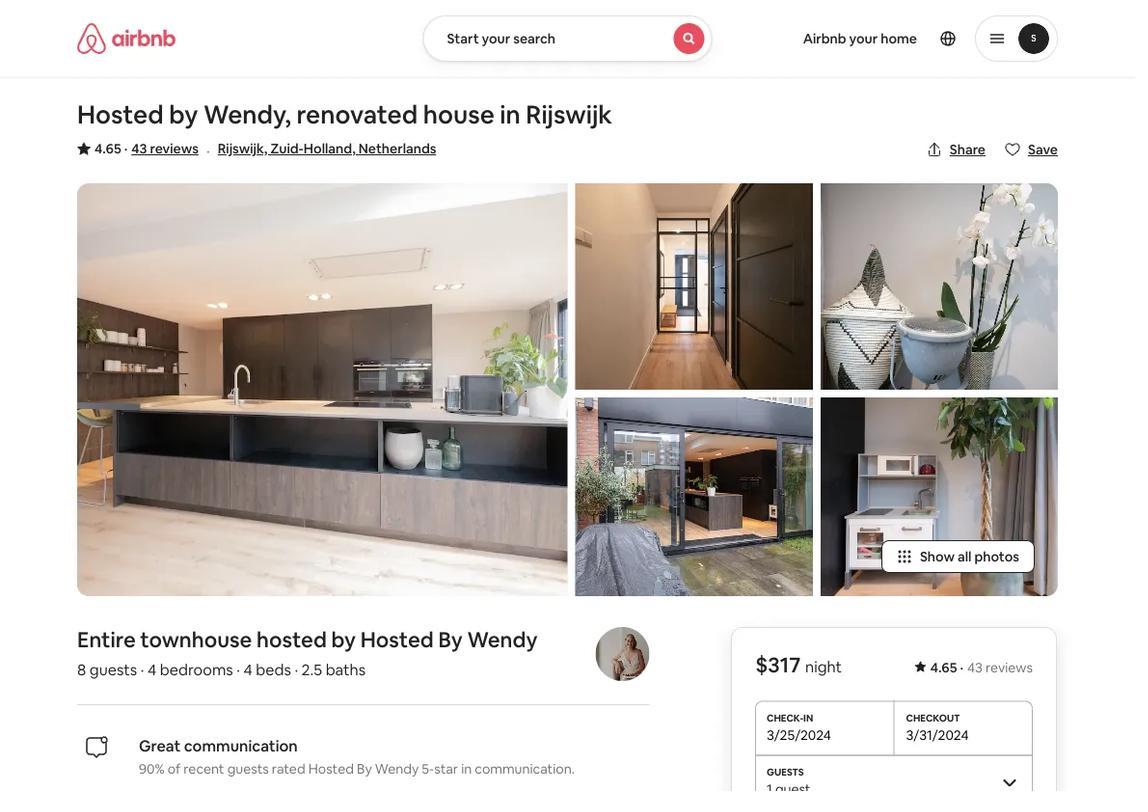 Task type: describe. For each thing, give the bounding box(es) containing it.
photos
[[975, 548, 1020, 565]]

1 vertical spatial 43
[[968, 659, 983, 676]]

1 4 from the left
[[148, 659, 157, 679]]

rated
[[272, 760, 305, 778]]

beds
[[256, 659, 291, 679]]

holland,
[[304, 140, 356, 157]]

by inside entire townhouse hosted by hosted by wendy 8 guests · 4 bedrooms · 4 beds · 2.5 baths
[[331, 626, 356, 653]]

· left bedrooms
[[141, 659, 144, 679]]

share
[[950, 141, 986, 158]]

hosted by wendy, renovated house in rijswijk image 1 image
[[77, 183, 568, 596]]

· inside · rijswijk, zuid-holland, netherlands
[[206, 140, 210, 160]]

star
[[434, 760, 458, 778]]

· left "beds"
[[237, 659, 240, 679]]

wendy,
[[204, 98, 291, 131]]

$317 night
[[755, 651, 842, 679]]

0 vertical spatial hosted
[[77, 98, 164, 131]]

3/31/2024
[[906, 726, 969, 743]]

$317
[[755, 651, 801, 679]]

entire
[[77, 626, 136, 653]]

rijswijk,
[[218, 140, 268, 157]]

5-
[[422, 760, 434, 778]]

hosted inside entire townhouse hosted by hosted by wendy 8 guests · 4 bedrooms · 4 beds · 2.5 baths
[[361, 626, 434, 653]]

baths
[[326, 659, 366, 679]]

1 horizontal spatial 4.65
[[931, 659, 958, 676]]

43 reviews button
[[131, 139, 199, 158]]

your for airbnb
[[850, 30, 878, 47]]

rijswijk, zuid-holland, netherlands button
[[218, 137, 437, 160]]

hosted by wendy, renovated house in rijswijk
[[77, 98, 613, 131]]

entire townhouse hosted by hosted by wendy 8 guests · 4 bedrooms · 4 beds · 2.5 baths
[[77, 626, 538, 679]]

zuid-
[[271, 140, 304, 157]]

airbnb your home link
[[792, 18, 929, 59]]

by wendy
[[438, 626, 538, 653]]

netherlands
[[359, 140, 437, 157]]

share button
[[919, 133, 994, 166]]

hosted by wendy, renovated house in rijswijk image 5 image
[[821, 398, 1058, 596]]

search
[[513, 30, 556, 47]]

house
[[423, 98, 495, 131]]

· left 43 reviews button
[[124, 140, 128, 157]]

home
[[881, 30, 918, 47]]

1 horizontal spatial in
[[500, 98, 521, 131]]

rijswijk
[[526, 98, 613, 131]]

start your search button
[[423, 15, 713, 62]]

0 horizontal spatial 43
[[131, 140, 147, 157]]

show all photos
[[920, 548, 1020, 565]]



Task type: vqa. For each thing, say whether or not it's contained in the screenshot.
The Of
yes



Task type: locate. For each thing, give the bounding box(es) containing it.
hosted by wendy, renovated house in rijswijk image 4 image
[[821, 183, 1058, 390]]

43
[[131, 140, 147, 157], [968, 659, 983, 676]]

4.65 up 3/31/2024
[[931, 659, 958, 676]]

4.65 · 43 reviews
[[95, 140, 199, 157], [931, 659, 1033, 676]]

2 4 from the left
[[244, 659, 253, 679]]

8
[[77, 659, 86, 679]]

3/25/2024
[[767, 726, 832, 743]]

1 your from the left
[[482, 30, 511, 47]]

0 horizontal spatial by
[[169, 98, 198, 131]]

hosted up 43 reviews button
[[77, 98, 164, 131]]

in
[[500, 98, 521, 131], [461, 760, 472, 778]]

1 vertical spatial reviews
[[986, 659, 1033, 676]]

4.65 · 43 reviews left rijswijk,
[[95, 140, 199, 157]]

0 vertical spatial 4.65
[[95, 140, 121, 157]]

your inside profile element
[[850, 30, 878, 47]]

· up 3/31/2024
[[960, 659, 964, 676]]

profile element
[[736, 0, 1058, 77]]

2 your from the left
[[850, 30, 878, 47]]

hosted
[[257, 626, 327, 653]]

0 vertical spatial 4.65 · 43 reviews
[[95, 140, 199, 157]]

1 vertical spatial by
[[331, 626, 356, 653]]

hosted by wendy, renovated house in rijswijk image 3 image
[[576, 398, 813, 596]]

start
[[447, 30, 479, 47]]

Start your search search field
[[423, 15, 713, 62]]

all
[[958, 548, 972, 565]]

guests inside entire townhouse hosted by hosted by wendy 8 guests · 4 bedrooms · 4 beds · 2.5 baths
[[90, 659, 137, 679]]

hosted
[[77, 98, 164, 131], [361, 626, 434, 653], [308, 760, 354, 778]]

guests down entire
[[90, 659, 137, 679]]

4 left bedrooms
[[148, 659, 157, 679]]

2 vertical spatial hosted
[[308, 760, 354, 778]]

0 vertical spatial reviews
[[150, 140, 199, 157]]

1 horizontal spatial guests
[[227, 760, 269, 778]]

night
[[806, 657, 842, 677]]

1 horizontal spatial 4.65 · 43 reviews
[[931, 659, 1033, 676]]

in right house
[[500, 98, 521, 131]]

1 horizontal spatial reviews
[[986, 659, 1033, 676]]

2 horizontal spatial hosted
[[361, 626, 434, 653]]

great
[[139, 736, 181, 755]]

1 horizontal spatial 4
[[244, 659, 253, 679]]

show
[[920, 548, 955, 565]]

reviews
[[150, 140, 199, 157], [986, 659, 1033, 676]]

in inside great communication 90% of recent guests rated hosted by wendy 5-star in communication.
[[461, 760, 472, 778]]

your right 'start'
[[482, 30, 511, 47]]

learn more about the host, hosted by wendy. image
[[596, 627, 650, 681], [596, 627, 650, 681]]

90%
[[139, 760, 165, 778]]

1 vertical spatial guests
[[227, 760, 269, 778]]

2.5
[[302, 659, 322, 679]]

in right star
[[461, 760, 472, 778]]

4.65 left 43 reviews button
[[95, 140, 121, 157]]

your left home
[[850, 30, 878, 47]]

1 vertical spatial 4.65 · 43 reviews
[[931, 659, 1033, 676]]

renovated
[[297, 98, 418, 131]]

hosted up baths
[[361, 626, 434, 653]]

bedrooms
[[160, 659, 233, 679]]

· left 2.5 at left bottom
[[295, 659, 298, 679]]

4.65 · 43 reviews up 3/31/2024
[[931, 659, 1033, 676]]

1 horizontal spatial by
[[331, 626, 356, 653]]

by up 43 reviews button
[[169, 98, 198, 131]]

0 horizontal spatial 4.65 · 43 reviews
[[95, 140, 199, 157]]

1 horizontal spatial hosted
[[308, 760, 354, 778]]

your for start
[[482, 30, 511, 47]]

·
[[124, 140, 128, 157], [206, 140, 210, 160], [960, 659, 964, 676], [141, 659, 144, 679], [237, 659, 240, 679], [295, 659, 298, 679]]

0 horizontal spatial your
[[482, 30, 511, 47]]

by
[[169, 98, 198, 131], [331, 626, 356, 653]]

your
[[482, 30, 511, 47], [850, 30, 878, 47]]

communication
[[184, 736, 298, 755]]

save
[[1029, 141, 1058, 158]]

0 vertical spatial 43
[[131, 140, 147, 157]]

0 horizontal spatial guests
[[90, 659, 137, 679]]

guests
[[90, 659, 137, 679], [227, 760, 269, 778]]

4.65
[[95, 140, 121, 157], [931, 659, 958, 676]]

guests down communication
[[227, 760, 269, 778]]

0 horizontal spatial reviews
[[150, 140, 199, 157]]

hosted left by
[[308, 760, 354, 778]]

hosted by wendy, renovated house in rijswijk image 2 image
[[576, 183, 813, 390]]

hosted inside great communication 90% of recent guests rated hosted by wendy 5-star in communication.
[[308, 760, 354, 778]]

4 left "beds"
[[244, 659, 253, 679]]

· rijswijk, zuid-holland, netherlands
[[206, 140, 437, 160]]

townhouse
[[140, 626, 252, 653]]

save button
[[998, 133, 1066, 166]]

0 vertical spatial in
[[500, 98, 521, 131]]

4
[[148, 659, 157, 679], [244, 659, 253, 679]]

1 horizontal spatial your
[[850, 30, 878, 47]]

wendy
[[375, 760, 419, 778]]

1 vertical spatial hosted
[[361, 626, 434, 653]]

0 horizontal spatial in
[[461, 760, 472, 778]]

start your search
[[447, 30, 556, 47]]

1 horizontal spatial 43
[[968, 659, 983, 676]]

airbnb
[[803, 30, 847, 47]]

1 vertical spatial in
[[461, 760, 472, 778]]

recent
[[184, 760, 224, 778]]

of
[[168, 760, 181, 778]]

communication.
[[475, 760, 575, 778]]

airbnb your home
[[803, 30, 918, 47]]

by
[[357, 760, 372, 778]]

show all photos button
[[882, 540, 1035, 573]]

0 horizontal spatial 4
[[148, 659, 157, 679]]

0 vertical spatial guests
[[90, 659, 137, 679]]

great communication 90% of recent guests rated hosted by wendy 5-star in communication.
[[139, 736, 575, 778]]

0 horizontal spatial hosted
[[77, 98, 164, 131]]

0 vertical spatial by
[[169, 98, 198, 131]]

your inside button
[[482, 30, 511, 47]]

0 horizontal spatial 4.65
[[95, 140, 121, 157]]

guests inside great communication 90% of recent guests rated hosted by wendy 5-star in communication.
[[227, 760, 269, 778]]

by up baths
[[331, 626, 356, 653]]

· left rijswijk,
[[206, 140, 210, 160]]

1 vertical spatial 4.65
[[931, 659, 958, 676]]



